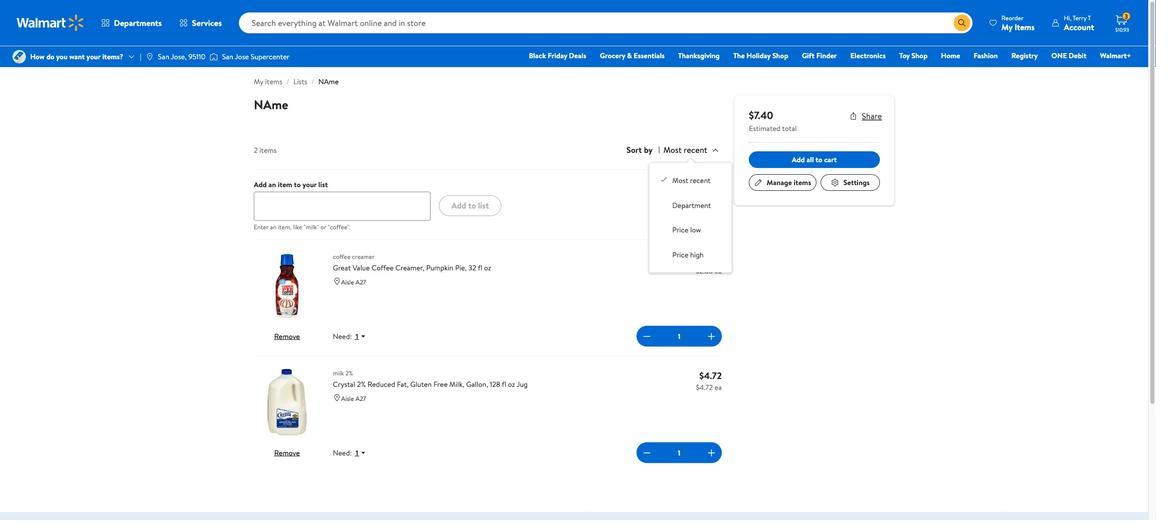 Task type: describe. For each thing, give the bounding box(es) containing it.
like
[[293, 223, 302, 231]]

departments
[[114, 17, 162, 29]]

item
[[278, 179, 292, 189]]

32
[[469, 263, 476, 273]]

add for add to list
[[452, 200, 466, 211]]

walmart+ link
[[1096, 50, 1136, 61]]

crystal 2% reduced fat, gluten free milk, gallon, 128 fl oz jug link
[[333, 379, 683, 390]]

black
[[529, 50, 546, 61]]

department
[[673, 200, 711, 210]]

thanksgiving
[[678, 50, 720, 61]]

oz inside coffee creamer great value coffee creamer, pumpkin pie, 32 fl oz
[[484, 263, 491, 273]]

walmart+
[[1101, 50, 1132, 61]]

remove for $2.68
[[274, 331, 300, 341]]

your for items?
[[87, 51, 101, 62]]

add for add all to cart
[[792, 155, 805, 165]]

decrease quantity crystal 2% reduced fat, gluten free milk, gallon, 128 fl oz jug, current quantity 1 image
[[641, 447, 653, 459]]

decrease quantity great value coffee creamer, pumpkin pie, 32 fl oz, current quantity 1 image
[[641, 330, 653, 343]]

$10.93
[[1116, 26, 1130, 33]]

do
[[46, 51, 54, 62]]

items
[[1015, 21, 1035, 33]]

search icon image
[[958, 19, 967, 27]]

price for price high
[[673, 250, 689, 260]]

ea for $2.68
[[715, 266, 722, 276]]

settings
[[844, 177, 870, 188]]

registry
[[1012, 50, 1038, 61]]

home
[[942, 50, 961, 61]]

Add an item to your list text field
[[254, 192, 431, 221]]

services
[[192, 17, 222, 29]]

all
[[807, 155, 814, 165]]

reduced
[[368, 379, 395, 389]]

Walmart Site-Wide search field
[[239, 12, 973, 33]]

electronics
[[851, 50, 886, 61]]

services button
[[171, 10, 231, 35]]

most inside popup button
[[664, 144, 682, 156]]

price high
[[673, 250, 704, 260]]

milk
[[333, 369, 344, 377]]

2 horizontal spatial to
[[816, 155, 823, 165]]

add all to cart button
[[749, 151, 880, 168]]

"milk"
[[304, 223, 319, 231]]

reorder my items
[[1002, 13, 1035, 33]]

items for my
[[265, 76, 282, 87]]

aisle a27 for $2.68
[[341, 278, 366, 286]]

friday
[[548, 50, 568, 61]]

remove button for $2.68
[[274, 331, 300, 341]]

manage
[[767, 177, 792, 188]]

san jose, 95110
[[158, 51, 206, 62]]

share button
[[850, 110, 882, 122]]

add an item to your list
[[254, 179, 328, 189]]

walmart image
[[17, 15, 84, 31]]

item,
[[278, 223, 292, 231]]

sort by
[[627, 144, 653, 156]]

aisle for $4.72
[[341, 394, 354, 403]]

departments button
[[93, 10, 171, 35]]

2 items
[[254, 145, 277, 155]]

95110
[[188, 51, 206, 62]]

jug
[[517, 379, 528, 389]]

coffee
[[372, 263, 394, 273]]

the holiday shop link
[[729, 50, 793, 61]]

1 vertical spatial name
[[254, 96, 288, 113]]

manage items
[[767, 177, 811, 188]]

or
[[321, 223, 326, 231]]

coffee
[[333, 252, 351, 261]]

most recent inside change sort order element
[[673, 176, 711, 186]]

electronics link
[[846, 50, 891, 61]]

the holiday shop
[[734, 50, 789, 61]]

1 horizontal spatial name
[[319, 76, 339, 87]]

"coffee".
[[328, 223, 350, 231]]

recent inside popup button
[[684, 144, 708, 156]]

essentials
[[634, 50, 665, 61]]

increase quantity crystal 2% reduced fat, gluten free milk, gallon, 128 fl oz jug, current quantity 1 image
[[706, 447, 718, 459]]

lists
[[294, 76, 308, 87]]

shop inside toy shop link
[[912, 50, 928, 61]]

san jose supercenter
[[222, 51, 290, 62]]

128
[[490, 379, 500, 389]]

gift
[[802, 50, 815, 61]]

oz inside milk 2% crystal 2% reduced fat, gluten free milk, gallon, 128 fl oz jug
[[508, 379, 515, 389]]

aisle for $2.68
[[341, 278, 354, 286]]

deals
[[569, 50, 587, 61]]

items for manage
[[794, 177, 811, 188]]

aisle a27 for $4.72
[[341, 394, 366, 403]]

terry
[[1073, 13, 1087, 22]]

add all to cart
[[792, 155, 837, 165]]

$2.68 $2.68 ea
[[696, 253, 722, 276]]

home link
[[937, 50, 965, 61]]

add to list
[[452, 200, 489, 211]]

a27 for $2.68
[[356, 278, 366, 286]]

increase quantity great value coffee creamer, pumpkin pie, 32 fl oz, current quantity 1 image
[[706, 330, 718, 343]]

1 button for $2.68
[[352, 332, 371, 341]]

sort
[[627, 144, 642, 156]]

$7.40 estimated total
[[749, 108, 797, 133]]

grocery & essentials link
[[596, 50, 670, 61]]

hi,
[[1064, 13, 1072, 22]]

name link
[[319, 76, 339, 87]]

enter an item, like "milk" or "coffee".
[[254, 223, 350, 231]]

the
[[734, 50, 745, 61]]

price low
[[673, 225, 701, 235]]

0 horizontal spatial my
[[254, 76, 264, 87]]

$2.68 down "high"
[[696, 266, 713, 276]]

grocery & essentials
[[600, 50, 665, 61]]

$2.68 down low
[[700, 253, 722, 266]]

my items / lists / name
[[254, 76, 339, 87]]

my items link
[[254, 76, 282, 87]]

low
[[691, 225, 701, 235]]

change sort order element
[[658, 171, 724, 264]]

great value coffee creamer, pumpkin pie, 32 fl oz link
[[333, 262, 683, 273]]



Task type: vqa. For each thing, say whether or not it's contained in the screenshot.
the Aisle to the bottom
yes



Task type: locate. For each thing, give the bounding box(es) containing it.
shop right toy
[[912, 50, 928, 61]]

1 vertical spatial most
[[673, 176, 689, 186]]

2 ea from the top
[[715, 382, 722, 392]]

reorder
[[1002, 13, 1024, 22]]

aisle a27 down "value"
[[341, 278, 366, 286]]

toy
[[900, 50, 910, 61]]

2 1 button from the top
[[352, 448, 371, 458]]

name
[[319, 76, 339, 87], [254, 96, 288, 113]]

1 vertical spatial my
[[254, 76, 264, 87]]

0 vertical spatial a27
[[356, 278, 366, 286]]

price left low
[[673, 225, 689, 235]]

0 vertical spatial remove
[[274, 331, 300, 341]]

your
[[87, 51, 101, 62], [303, 179, 317, 189]]

1 vertical spatial ea
[[715, 382, 722, 392]]

1 aisle a27 from the top
[[341, 278, 366, 286]]

1 vertical spatial a27
[[356, 394, 366, 403]]

an for enter
[[270, 223, 276, 231]]

to
[[816, 155, 823, 165], [294, 179, 301, 189], [468, 200, 476, 211]]

shop right 'holiday'
[[773, 50, 789, 61]]

price
[[673, 225, 689, 235], [673, 250, 689, 260]]

my left items
[[1002, 21, 1013, 33]]

remove for $4.72
[[274, 448, 300, 458]]

1 button
[[352, 332, 371, 341], [352, 448, 371, 458]]

1 / from the left
[[287, 76, 289, 87]]

0 vertical spatial ea
[[715, 266, 722, 276]]

price left "high"
[[673, 250, 689, 260]]

total
[[782, 123, 797, 133]]

Search search field
[[239, 12, 973, 33]]

pumpkin
[[426, 263, 454, 273]]

oz right 32
[[484, 263, 491, 273]]

1 vertical spatial your
[[303, 179, 317, 189]]

items right 2
[[260, 145, 277, 155]]

registry link
[[1007, 50, 1043, 61]]

san for san jose, 95110
[[158, 51, 169, 62]]

1 horizontal spatial add
[[452, 200, 466, 211]]

1 horizontal spatial fl
[[502, 379, 507, 389]]

0 horizontal spatial add
[[254, 179, 267, 189]]

my inside reorder my items
[[1002, 21, 1013, 33]]

jose
[[235, 51, 249, 62]]

gift finder
[[802, 50, 837, 61]]

1 price from the top
[[673, 225, 689, 235]]

2 need: from the top
[[333, 448, 352, 458]]

grocery
[[600, 50, 626, 61]]

one
[[1052, 50, 1068, 61]]

1 san from the left
[[158, 51, 169, 62]]

1 horizontal spatial my
[[1002, 21, 1013, 33]]

1 vertical spatial items
[[260, 145, 277, 155]]

2% right the crystal
[[357, 379, 366, 389]]

2 aisle a27 from the top
[[341, 394, 366, 403]]

 image for san
[[210, 52, 218, 62]]

0 vertical spatial 2%
[[346, 369, 353, 377]]

0 horizontal spatial  image
[[12, 50, 26, 63]]

an left item, at top left
[[270, 223, 276, 231]]

pie,
[[455, 263, 467, 273]]

black friday deals
[[529, 50, 587, 61]]

manage items button
[[749, 174, 817, 191]]

items?
[[102, 51, 123, 62]]

0 horizontal spatial list
[[318, 179, 328, 189]]

2 san from the left
[[222, 51, 233, 62]]

great
[[333, 263, 351, 273]]

0 horizontal spatial oz
[[484, 263, 491, 273]]

your for list
[[303, 179, 317, 189]]

1 horizontal spatial oz
[[508, 379, 515, 389]]

items for 2
[[260, 145, 277, 155]]

t
[[1088, 13, 1092, 22]]

creamer,
[[396, 263, 425, 273]]

items inside "button"
[[794, 177, 811, 188]]

name right 'lists'
[[319, 76, 339, 87]]

gluten
[[411, 379, 432, 389]]

0 horizontal spatial your
[[87, 51, 101, 62]]

1 vertical spatial remove button
[[274, 448, 300, 458]]

fat,
[[397, 379, 409, 389]]

shop
[[773, 50, 789, 61], [912, 50, 928, 61]]

milk 2% crystal 2% reduced fat, gluten free milk, gallon, 128 fl oz jug
[[333, 369, 528, 389]]

high
[[691, 250, 704, 260]]

0 vertical spatial 1 button
[[352, 332, 371, 341]]

/ right lists link
[[312, 76, 314, 87]]

san for san jose supercenter
[[222, 51, 233, 62]]

1 vertical spatial fl
[[502, 379, 507, 389]]

 image
[[146, 53, 154, 61]]

/
[[287, 76, 289, 87], [312, 76, 314, 87]]

0 vertical spatial most recent
[[664, 144, 708, 156]]

0 vertical spatial fl
[[478, 263, 483, 273]]

1 vertical spatial to
[[294, 179, 301, 189]]

2 a27 from the top
[[356, 394, 366, 403]]

2 vertical spatial items
[[794, 177, 811, 188]]

how
[[30, 51, 45, 62]]

2
[[254, 145, 258, 155]]

share
[[862, 110, 882, 122]]

remove button
[[274, 331, 300, 341], [274, 448, 300, 458]]

1 1 button from the top
[[352, 332, 371, 341]]

2 shop from the left
[[912, 50, 928, 61]]

1 remove from the top
[[274, 331, 300, 341]]

by
[[644, 144, 653, 156]]

&
[[627, 50, 632, 61]]

0 vertical spatial an
[[269, 179, 276, 189]]

1 vertical spatial remove
[[274, 448, 300, 458]]

$7.40
[[749, 108, 774, 122]]

0 horizontal spatial san
[[158, 51, 169, 62]]

1 vertical spatial price
[[673, 250, 689, 260]]

ea inside $4.72 $4.72 ea
[[715, 382, 722, 392]]

 image left the 'how'
[[12, 50, 26, 63]]

most up department
[[673, 176, 689, 186]]

toy shop
[[900, 50, 928, 61]]

your right the want
[[87, 51, 101, 62]]

0 horizontal spatial to
[[294, 179, 301, 189]]

$4.72
[[700, 369, 722, 382], [696, 382, 713, 392]]

add for add an item to your list
[[254, 179, 267, 189]]

coffee creamer great value coffee creamer, pumpkin pie, 32 fl oz
[[333, 252, 491, 273]]

fashion link
[[969, 50, 1003, 61]]

 image right '95110'
[[210, 52, 218, 62]]

0 vertical spatial price
[[673, 225, 689, 235]]

an
[[269, 179, 276, 189], [270, 223, 276, 231]]

black friday deals link
[[525, 50, 591, 61]]

1 horizontal spatial your
[[303, 179, 317, 189]]

0 vertical spatial my
[[1002, 21, 1013, 33]]

milk,
[[450, 379, 465, 389]]

my down san jose supercenter
[[254, 76, 264, 87]]

fashion
[[974, 50, 998, 61]]

free
[[434, 379, 448, 389]]

name down my items link
[[254, 96, 288, 113]]

most recent button
[[660, 143, 722, 157]]

ea for $4.72
[[715, 382, 722, 392]]

add
[[792, 155, 805, 165], [254, 179, 267, 189], [452, 200, 466, 211]]

1 vertical spatial need:
[[333, 448, 352, 458]]

an for add
[[269, 179, 276, 189]]

an left item
[[269, 179, 276, 189]]

finder
[[817, 50, 837, 61]]

0 vertical spatial oz
[[484, 263, 491, 273]]

1 vertical spatial aisle a27
[[341, 394, 366, 403]]

aisle down the crystal
[[341, 394, 354, 403]]

1 horizontal spatial  image
[[210, 52, 218, 62]]

0 vertical spatial aisle
[[341, 278, 354, 286]]

one debit
[[1052, 50, 1087, 61]]

2 horizontal spatial add
[[792, 155, 805, 165]]

recent up department
[[690, 176, 711, 186]]

crystal
[[333, 379, 355, 389]]

2 remove button from the top
[[274, 448, 300, 458]]

your right item
[[303, 179, 317, 189]]

supercenter
[[251, 51, 290, 62]]

most recent inside popup button
[[664, 144, 708, 156]]

1 vertical spatial most recent
[[673, 176, 711, 186]]

remove button for $4.72
[[274, 448, 300, 458]]

none radio inside change sort order element
[[660, 176, 668, 184]]

account
[[1064, 21, 1095, 33]]

1 vertical spatial recent
[[690, 176, 711, 186]]

2 price from the top
[[673, 250, 689, 260]]

2 / from the left
[[312, 76, 314, 87]]

value
[[353, 263, 370, 273]]

hi, terry t account
[[1064, 13, 1095, 33]]

1 vertical spatial oz
[[508, 379, 515, 389]]

aisle down great
[[341, 278, 354, 286]]

most recent up department
[[673, 176, 711, 186]]

0 vertical spatial your
[[87, 51, 101, 62]]

debit
[[1069, 50, 1087, 61]]

recent inside change sort order element
[[690, 176, 711, 186]]

0 vertical spatial remove button
[[274, 331, 300, 341]]

items right manage
[[794, 177, 811, 188]]

lists link
[[294, 76, 308, 87]]

price for price low
[[673, 225, 689, 235]]

2 vertical spatial add
[[452, 200, 466, 211]]

fl right 32
[[478, 263, 483, 273]]

ea inside $2.68 $2.68 ea
[[715, 266, 722, 276]]

1 horizontal spatial to
[[468, 200, 476, 211]]

1 vertical spatial 1 button
[[352, 448, 371, 458]]

1 vertical spatial add
[[254, 179, 267, 189]]

1
[[678, 331, 681, 341], [355, 332, 359, 341], [678, 448, 681, 458], [355, 449, 359, 457]]

1 vertical spatial aisle
[[341, 394, 354, 403]]

1 vertical spatial an
[[270, 223, 276, 231]]

2 vertical spatial to
[[468, 200, 476, 211]]

/ left lists link
[[287, 76, 289, 87]]

1 remove button from the top
[[274, 331, 300, 341]]

you
[[56, 51, 68, 62]]

1 need: from the top
[[333, 331, 352, 341]]

None radio
[[660, 176, 668, 184]]

fl inside milk 2% crystal 2% reduced fat, gluten free milk, gallon, 128 fl oz jug
[[502, 379, 507, 389]]

need: for $4.72
[[333, 448, 352, 458]]

shop inside the holiday shop link
[[773, 50, 789, 61]]

san left jose,
[[158, 51, 169, 62]]

oz left jug
[[508, 379, 515, 389]]

|
[[140, 51, 141, 62]]

1 vertical spatial 2%
[[357, 379, 366, 389]]

most recent right by
[[664, 144, 708, 156]]

0 vertical spatial items
[[265, 76, 282, 87]]

1 horizontal spatial /
[[312, 76, 314, 87]]

 image
[[12, 50, 26, 63], [210, 52, 218, 62]]

most right by
[[664, 144, 682, 156]]

fl inside coffee creamer great value coffee creamer, pumpkin pie, 32 fl oz
[[478, 263, 483, 273]]

aisle a27
[[341, 278, 366, 286], [341, 394, 366, 403]]

0 vertical spatial to
[[816, 155, 823, 165]]

need:
[[333, 331, 352, 341], [333, 448, 352, 458]]

fl right 128 at bottom left
[[502, 379, 507, 389]]

1 button for $4.72
[[352, 448, 371, 458]]

$4.72 $4.72 ea
[[696, 369, 722, 392]]

0 vertical spatial add
[[792, 155, 805, 165]]

1 vertical spatial list
[[478, 200, 489, 211]]

list inside button
[[478, 200, 489, 211]]

1 shop from the left
[[773, 50, 789, 61]]

san left jose
[[222, 51, 233, 62]]

need: for $2.68
[[333, 331, 352, 341]]

0 vertical spatial aisle a27
[[341, 278, 366, 286]]

add to list button
[[439, 195, 502, 216]]

 image for how
[[12, 50, 26, 63]]

most
[[664, 144, 682, 156], [673, 176, 689, 186]]

0 horizontal spatial 2%
[[346, 369, 353, 377]]

holiday
[[747, 50, 771, 61]]

1 horizontal spatial shop
[[912, 50, 928, 61]]

toy shop link
[[895, 50, 933, 61]]

2 aisle from the top
[[341, 394, 354, 403]]

a27 for $4.72
[[356, 394, 366, 403]]

2 remove from the top
[[274, 448, 300, 458]]

0 vertical spatial recent
[[684, 144, 708, 156]]

0 horizontal spatial shop
[[773, 50, 789, 61]]

0 horizontal spatial name
[[254, 96, 288, 113]]

enter
[[254, 223, 269, 231]]

0 vertical spatial name
[[319, 76, 339, 87]]

0 vertical spatial need:
[[333, 331, 352, 341]]

0 horizontal spatial /
[[287, 76, 289, 87]]

1 horizontal spatial list
[[478, 200, 489, 211]]

2% right milk
[[346, 369, 353, 377]]

jose,
[[171, 51, 187, 62]]

0 vertical spatial list
[[318, 179, 328, 189]]

1 aisle from the top
[[341, 278, 354, 286]]

items down supercenter
[[265, 76, 282, 87]]

1 a27 from the top
[[356, 278, 366, 286]]

recent
[[684, 144, 708, 156], [690, 176, 711, 186]]

1 ea from the top
[[715, 266, 722, 276]]

aisle a27 down the crystal
[[341, 394, 366, 403]]

0 horizontal spatial fl
[[478, 263, 483, 273]]

how do you want your items?
[[30, 51, 123, 62]]

most inside change sort order element
[[673, 176, 689, 186]]

0 vertical spatial most
[[664, 144, 682, 156]]

1 horizontal spatial 2%
[[357, 379, 366, 389]]

recent right by
[[684, 144, 708, 156]]

1 horizontal spatial san
[[222, 51, 233, 62]]



